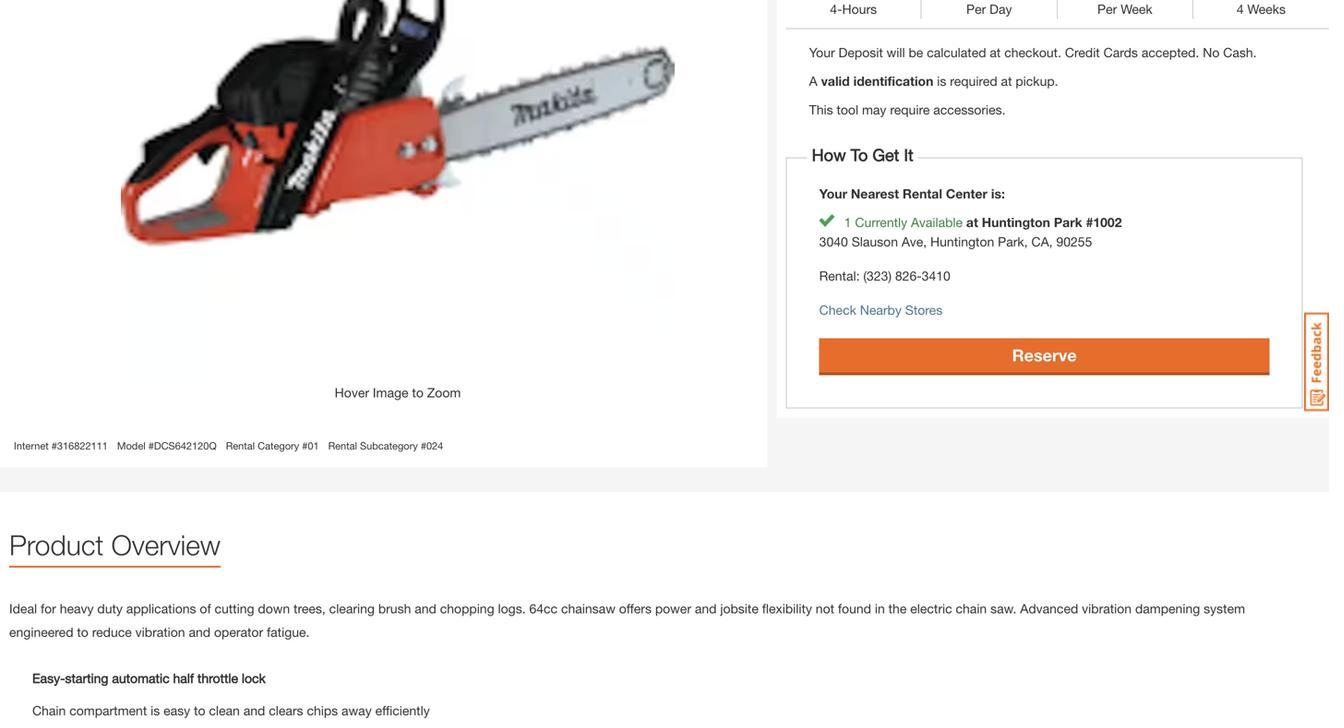 Task type: locate. For each thing, give the bounding box(es) containing it.
per
[[967, 2, 987, 17], [1098, 2, 1118, 17]]

ideal for heavy duty applications of cutting down trees, clearing brush and chopping logs. 64cc chainsaw offers power and jobsite flexibility not found in the electric chain saw. advanced vibration dampening system engineered to reduce vibration and operator fatigue.
[[9, 601, 1246, 640]]

1 horizontal spatial ,
[[1025, 234, 1028, 250]]

at
[[990, 45, 1001, 60], [1002, 74, 1013, 89], [967, 215, 979, 230]]

per for per day
[[967, 2, 987, 17]]

a valid identification is required at pickup.
[[810, 74, 1059, 89]]

tool
[[837, 102, 859, 117]]

1 horizontal spatial to
[[194, 703, 205, 719]]

, left 90255
[[1050, 234, 1053, 250]]

cards
[[1104, 45, 1139, 60]]

is:
[[992, 186, 1006, 202]]

2 vertical spatial to
[[194, 703, 205, 719]]

away
[[342, 703, 372, 719]]

accepted.
[[1142, 45, 1200, 60]]

2 per from the left
[[1098, 2, 1118, 17]]

saw.
[[991, 601, 1017, 617]]

2 horizontal spatial to
[[412, 385, 424, 400]]

how
[[812, 145, 847, 165]]

1 vertical spatial to
[[77, 625, 89, 640]]

1 horizontal spatial is
[[938, 74, 947, 89]]

1 per from the left
[[967, 2, 987, 17]]

trees,
[[294, 601, 326, 617]]

your for your deposit will be calculated at checkout. credit cards accepted. no cash.
[[810, 45, 835, 60]]

, left 'ca'
[[1025, 234, 1028, 250]]

0 vertical spatial park
[[1055, 215, 1083, 230]]

this tool may require accessories.
[[810, 102, 1006, 117]]

rental
[[903, 186, 943, 202], [226, 440, 255, 452], [328, 440, 357, 452]]

rental up available
[[903, 186, 943, 202]]

park up 90255
[[1055, 215, 1083, 230]]

0 horizontal spatial vibration
[[135, 625, 185, 640]]

efficiently
[[375, 703, 430, 719]]

rental left "category"
[[226, 440, 255, 452]]

at left pickup.
[[1002, 74, 1013, 89]]

at for calculated
[[990, 45, 1001, 60]]

0 vertical spatial to
[[412, 385, 424, 400]]

hover image to zoom
[[335, 385, 461, 400]]

dcs642120q
[[154, 440, 217, 452]]

nearest
[[851, 186, 900, 202]]

found
[[838, 601, 872, 617]]

0 horizontal spatial ,
[[924, 234, 927, 250]]

internet
[[14, 440, 49, 452]]

1 vertical spatial at
[[1002, 74, 1013, 89]]

may
[[863, 102, 887, 117]]

park left 'ca'
[[998, 234, 1025, 250]]

1 currently available at huntington park # 1002 3040 slauson ave , huntington park , ca , 90255
[[820, 215, 1123, 250]]

024
[[427, 440, 444, 452]]

week
[[1121, 2, 1153, 17]]

1 vertical spatial is
[[151, 703, 160, 719]]

chainsaw
[[561, 601, 616, 617]]

rental right 01
[[328, 440, 357, 452]]

fatigue.
[[267, 625, 310, 640]]

hours
[[843, 2, 877, 17]]

flexibility
[[763, 601, 813, 617]]

vibration right advanced
[[1083, 601, 1132, 617]]

2 horizontal spatial ,
[[1050, 234, 1053, 250]]

reduce
[[92, 625, 132, 640]]

4 weeks
[[1237, 2, 1286, 17]]

advanced
[[1021, 601, 1079, 617]]

huntington up 'ca'
[[982, 215, 1051, 230]]

2 , from the left
[[1025, 234, 1028, 250]]

0 vertical spatial at
[[990, 45, 1001, 60]]

,
[[924, 234, 927, 250], [1025, 234, 1028, 250], [1050, 234, 1053, 250]]

per for per week
[[1098, 2, 1118, 17]]

1 horizontal spatial per
[[1098, 2, 1118, 17]]

system
[[1204, 601, 1246, 617]]

, down available
[[924, 234, 927, 250]]

huntington
[[982, 215, 1051, 230], [931, 234, 995, 250]]

to
[[412, 385, 424, 400], [77, 625, 89, 640], [194, 703, 205, 719]]

per day
[[967, 2, 1013, 17]]

slauson
[[852, 234, 899, 250]]

1
[[845, 215, 852, 230]]

heavy
[[60, 601, 94, 617]]

at for required
[[1002, 74, 1013, 89]]

reserve
[[1013, 346, 1077, 365]]

overview
[[111, 529, 221, 562]]

at down center
[[967, 215, 979, 230]]

duty
[[97, 601, 123, 617]]

ideal
[[9, 601, 37, 617]]

per left day
[[967, 2, 987, 17]]

park
[[1055, 215, 1083, 230], [998, 234, 1025, 250]]

your up a
[[810, 45, 835, 60]]

how to get it
[[808, 145, 919, 165]]

power
[[656, 601, 692, 617]]

1 vertical spatial park
[[998, 234, 1025, 250]]

brush
[[378, 601, 411, 617]]

product
[[9, 529, 104, 562]]

is left easy
[[151, 703, 160, 719]]

vibration
[[1083, 601, 1132, 617], [135, 625, 185, 640]]

to inside "link"
[[412, 385, 424, 400]]

at up 'required'
[[990, 45, 1001, 60]]

image
[[373, 385, 409, 400]]

0 horizontal spatial per
[[967, 2, 987, 17]]

reserve button
[[820, 339, 1270, 373]]

center
[[946, 186, 988, 202]]

# right "category"
[[302, 440, 308, 452]]

1 vertical spatial your
[[820, 186, 848, 202]]

#
[[1087, 215, 1094, 230], [51, 440, 57, 452], [148, 440, 154, 452], [302, 440, 308, 452], [421, 440, 427, 452]]

1002
[[1094, 215, 1123, 230]]

is left 'required'
[[938, 74, 947, 89]]

0 vertical spatial your
[[810, 45, 835, 60]]

it
[[904, 145, 914, 165]]

checkout.
[[1005, 45, 1062, 60]]

per left week
[[1098, 2, 1118, 17]]

offers
[[619, 601, 652, 617]]

vibration down applications
[[135, 625, 185, 640]]

1 horizontal spatial vibration
[[1083, 601, 1132, 617]]

operator
[[214, 625, 263, 640]]

credit
[[1066, 45, 1101, 60]]

# up 90255
[[1087, 215, 1094, 230]]

2 vertical spatial at
[[967, 215, 979, 230]]

to left 'zoom'
[[412, 385, 424, 400]]

0 horizontal spatial to
[[77, 625, 89, 640]]

valid
[[822, 74, 850, 89]]

your up 1
[[820, 186, 848, 202]]

to down heavy on the left bottom of page
[[77, 625, 89, 640]]

huntington down available
[[931, 234, 995, 250]]

not
[[816, 601, 835, 617]]

to right easy
[[194, 703, 205, 719]]

your
[[810, 45, 835, 60], [820, 186, 848, 202]]



Task type: vqa. For each thing, say whether or not it's contained in the screenshot.
A valid identification is required at pickup.
yes



Task type: describe. For each thing, give the bounding box(es) containing it.
# right internet
[[51, 440, 57, 452]]

feedback link image
[[1305, 312, 1330, 412]]

clearing
[[329, 601, 375, 617]]

no
[[1204, 45, 1220, 60]]

# inside 1 currently available at huntington park # 1002 3040 slauson ave , huntington park , ca , 90255
[[1087, 215, 1094, 230]]

easy-starting automatic half throttle lock
[[32, 671, 266, 686]]

clean
[[209, 703, 240, 719]]

of
[[200, 601, 211, 617]]

cash.
[[1224, 45, 1257, 60]]

require
[[891, 102, 930, 117]]

chips
[[307, 703, 338, 719]]

3040
[[820, 234, 849, 250]]

1 vertical spatial vibration
[[135, 625, 185, 640]]

per week
[[1098, 2, 1153, 17]]

and down of
[[189, 625, 211, 640]]

available
[[912, 215, 963, 230]]

down
[[258, 601, 290, 617]]

3410
[[922, 268, 951, 284]]

64cc
[[530, 601, 558, 617]]

product overview
[[9, 529, 221, 562]]

accessories.
[[934, 102, 1006, 117]]

1 horizontal spatial park
[[1055, 215, 1083, 230]]

applications
[[126, 601, 196, 617]]

(323)
[[864, 268, 892, 284]]

electric
[[911, 601, 953, 617]]

1 horizontal spatial rental
[[328, 440, 357, 452]]

0 vertical spatial huntington
[[982, 215, 1051, 230]]

starting
[[65, 671, 108, 686]]

stores
[[906, 303, 943, 318]]

0 horizontal spatial is
[[151, 703, 160, 719]]

a
[[810, 74, 818, 89]]

rental:
[[820, 268, 860, 284]]

the
[[889, 601, 907, 617]]

0 vertical spatial is
[[938, 74, 947, 89]]

and right brush
[[415, 601, 437, 617]]

hover image to zoom link
[[121, 0, 675, 403]]

will
[[887, 45, 906, 60]]

4-hours
[[831, 2, 877, 17]]

your deposit will be calculated at checkout. credit cards accepted. no cash.
[[810, 45, 1257, 60]]

this
[[810, 102, 834, 117]]

and right the clean at the left
[[244, 703, 265, 719]]

chain
[[956, 601, 987, 617]]

get
[[873, 145, 900, 165]]

clears
[[269, 703, 303, 719]]

316822111
[[57, 440, 108, 452]]

0 horizontal spatial park
[[998, 234, 1025, 250]]

2 horizontal spatial rental
[[903, 186, 943, 202]]

# right model
[[148, 440, 154, 452]]

logs.
[[498, 601, 526, 617]]

1 vertical spatial huntington
[[931, 234, 995, 250]]

rental: (323) 826-3410
[[820, 268, 951, 284]]

chain compartment is easy to clean and clears chips away efficiently
[[32, 703, 430, 719]]

compartment
[[69, 703, 147, 719]]

4-
[[831, 2, 843, 17]]

4
[[1237, 2, 1245, 17]]

hover
[[335, 385, 369, 400]]

day
[[990, 2, 1013, 17]]

engineered
[[9, 625, 73, 640]]

your for your nearest rental center is:
[[820, 186, 848, 202]]

to inside ideal for heavy duty applications of cutting down trees, clearing brush and chopping logs. 64cc chainsaw offers power and jobsite flexibility not found in the electric chain saw. advanced vibration dampening system engineered to reduce vibration and operator fatigue.
[[77, 625, 89, 640]]

to
[[851, 145, 868, 165]]

chain
[[32, 703, 66, 719]]

at inside 1 currently available at huntington park # 1002 3040 slauson ave , huntington park , ca , 90255
[[967, 215, 979, 230]]

ave
[[902, 234, 924, 250]]

1 , from the left
[[924, 234, 927, 250]]

chopping
[[440, 601, 495, 617]]

lock
[[242, 671, 266, 686]]

identification
[[854, 74, 934, 89]]

and right power
[[695, 601, 717, 617]]

throttle
[[198, 671, 238, 686]]

# right subcategory
[[421, 440, 427, 452]]

pickup.
[[1016, 74, 1059, 89]]

half
[[173, 671, 194, 686]]

weeks
[[1248, 2, 1286, 17]]

check nearby stores
[[820, 303, 943, 318]]

for
[[41, 601, 56, 617]]

calculated
[[927, 45, 987, 60]]

model
[[117, 440, 146, 452]]

ca
[[1032, 234, 1050, 250]]

0 horizontal spatial rental
[[226, 440, 255, 452]]

zoom
[[427, 385, 461, 400]]

826-
[[896, 268, 922, 284]]

01
[[308, 440, 319, 452]]

easy-
[[32, 671, 65, 686]]

0 vertical spatial vibration
[[1083, 601, 1132, 617]]

3 , from the left
[[1050, 234, 1053, 250]]

be
[[909, 45, 924, 60]]

90255
[[1057, 234, 1093, 250]]

deposit
[[839, 45, 884, 60]]

category
[[258, 440, 299, 452]]

currently
[[856, 215, 908, 230]]

internet # 316822111 model # dcs642120q rental category # 01 rental subcategory # 024
[[14, 440, 444, 452]]



